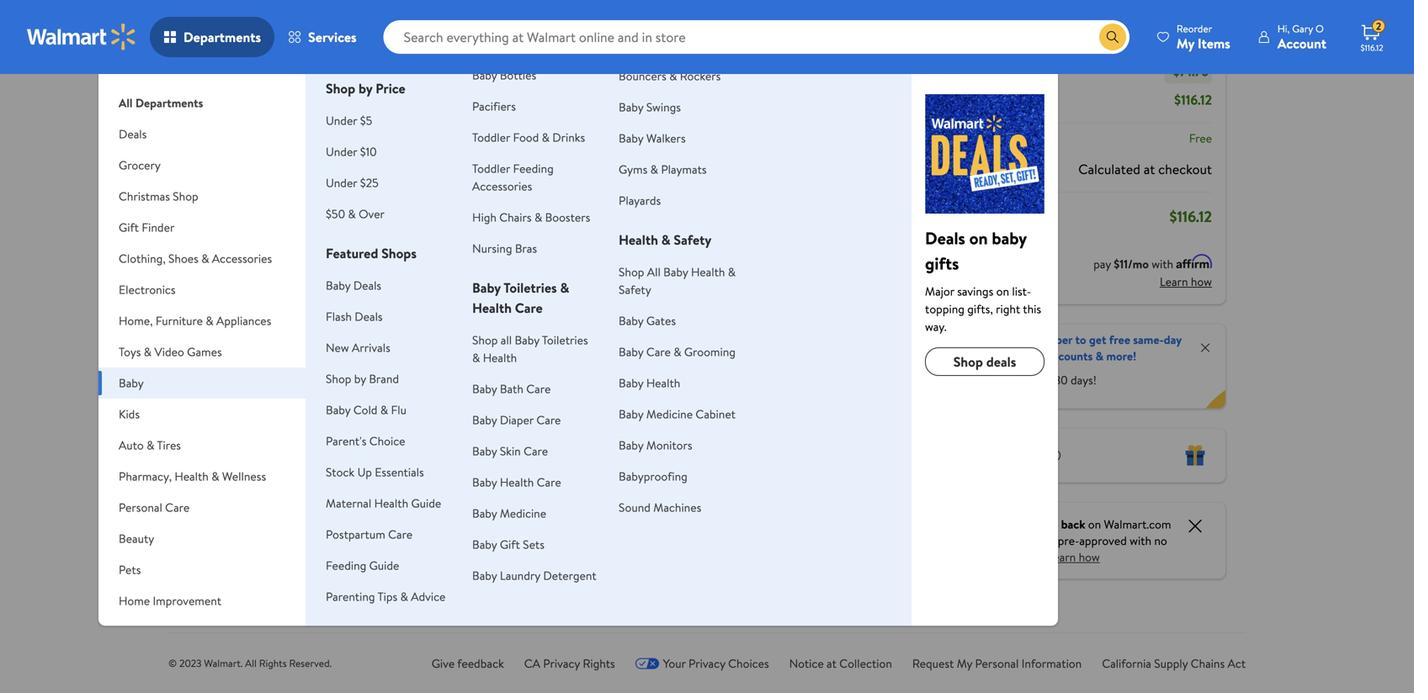 Task type: describe. For each thing, give the bounding box(es) containing it.
1 horizontal spatial rights
[[583, 656, 615, 672]]

postpartum care
[[326, 527, 413, 543]]

day down pickup
[[362, 50, 377, 64]]

collection
[[840, 656, 892, 672]]

chains
[[1191, 656, 1225, 672]]

& right patio
[[148, 624, 156, 641]]

baby deals link
[[326, 277, 381, 294]]

privacy for ca
[[543, 656, 580, 672]]

parent's choice
[[326, 433, 405, 450]]

toddler food & drinks
[[472, 129, 585, 146]]

close walmart plus section image
[[1199, 341, 1212, 355]]

now $349.00 group
[[349, 185, 449, 516]]

care down 1228
[[537, 474, 561, 491]]

shipping inside the now $16.98 group
[[639, 471, 676, 486]]

more!
[[1107, 348, 1137, 365]]

now $7.49
[[740, 348, 808, 369]]

accessories inside clothing, shoes & accessories dropdown button
[[212, 250, 272, 267]]

featured
[[326, 244, 378, 263]]

countertop
[[479, 462, 548, 481]]

gluten
[[660, 403, 699, 421]]

add button inside the now $16.98 group
[[612, 296, 674, 323]]

2- up all departments link
[[222, 26, 231, 40]]

home improvement
[[119, 593, 221, 609]]

with inside see if you're pre-approved with no credit risk.
[[1130, 533, 1152, 549]]

day inside now $349.00 group
[[366, 492, 381, 507]]

gift inside dropdown button
[[119, 219, 139, 236]]

baby for baby swings
[[619, 99, 644, 115]]

more
[[246, 154, 280, 175]]

0 horizontal spatial how
[[1079, 549, 1100, 566]]

with right the $11/mo
[[1152, 256, 1174, 272]]

shop deals
[[954, 353, 1016, 371]]

baby deals
[[326, 277, 381, 294]]

1 horizontal spatial personal
[[975, 656, 1019, 672]]

personal care button
[[99, 492, 306, 524]]

baby health link
[[619, 375, 680, 391]]

privacy choices icon image
[[635, 658, 660, 670]]

request my personal information link
[[912, 656, 1082, 672]]

shop for shop by price
[[326, 79, 355, 98]]

health down 'tank,'
[[500, 474, 534, 491]]

with inside now $49.00 $129.99 chefman turbo fry stainless steel air fryer with basket divider, 8 quart
[[219, 444, 244, 462]]

0 horizontal spatial free
[[1013, 372, 1034, 388]]

21.2
[[609, 384, 628, 400]]

baby for baby monitors
[[619, 437, 644, 454]]

care inside baby toiletries & health care
[[515, 299, 543, 317]]

baby for baby health
[[619, 375, 644, 391]]

banner containing become a member to get free same-day delivery, gas discounts & more!
[[907, 325, 1226, 409]]

my for items
[[1177, 34, 1195, 53]]

deal for $349.00
[[356, 194, 376, 209]]

1 vertical spatial gift
[[500, 537, 520, 553]]

shipping inside now $49.00 'group'
[[254, 478, 290, 492]]

now $348.00 $579.00 ge profile™ opal™ nugget ice maker with side tank, countertop icemaker, stainless steel
[[479, 348, 568, 518]]

shipping inside now $348.00 group
[[509, 478, 545, 492]]

day up baby bottles
[[497, 26, 512, 40]]

baby for baby dropdown button at bottom
[[119, 375, 144, 391]]

air
[[252, 425, 269, 444]]

pharmacy, health & wellness button
[[99, 461, 306, 492]]

all inside all departments link
[[119, 95, 133, 111]]

count
[[609, 495, 646, 514]]

baby gates
[[619, 313, 676, 329]]

advice
[[411, 589, 446, 605]]

christmas shop button
[[99, 181, 306, 212]]

all inside shop all baby health & safety
[[647, 264, 661, 280]]

furniture
[[156, 313, 203, 329]]

safety inside shop all baby health & safety
[[619, 282, 651, 298]]

baby cold & flu
[[326, 402, 407, 418]]

©
[[168, 657, 177, 671]]

steel inside now $348.00 $579.00 ge profile™ opal™ nugget ice maker with side tank, countertop icemaker, stainless steel
[[533, 499, 562, 518]]

walmart+
[[960, 372, 1010, 388]]

health down essentials
[[374, 495, 408, 512]]

under $25 link
[[326, 175, 379, 191]]

clothing, shoes & accessories button
[[99, 243, 306, 274]]

2- inside now $348.00 group
[[483, 478, 492, 492]]

become a member to get free same-day delivery, gas discounts & more!
[[978, 332, 1182, 365]]

1 horizontal spatial learn
[[1160, 274, 1188, 290]]

under $5
[[326, 112, 372, 129]]

all departments
[[119, 95, 203, 111]]

2023
[[179, 657, 202, 671]]

health down playards
[[619, 231, 658, 249]]

game
[[386, 421, 421, 440]]

flash deals link
[[326, 309, 383, 325]]

health inside shop all baby toiletries & health
[[483, 350, 517, 366]]

care right skin
[[524, 443, 548, 460]]

now $16.98 group
[[609, 185, 709, 514]]

calculated at checkout
[[1079, 160, 1212, 178]]

console,
[[349, 440, 400, 458]]

baby for baby bottles
[[472, 67, 497, 83]]

skin
[[500, 443, 521, 460]]

hi,
[[1278, 21, 1290, 36]]

add button for $348.00
[[482, 296, 544, 323]]

pacifiers link
[[472, 98, 516, 114]]

toddler food & drinks link
[[472, 129, 585, 146]]

5%
[[1018, 516, 1033, 533]]

2 horizontal spatial 3+
[[483, 26, 494, 40]]

see if you're pre-approved with no credit risk.
[[992, 533, 1167, 566]]

days!
[[1071, 372, 1097, 388]]

1 vertical spatial learn how
[[1048, 549, 1100, 566]]

clothing,
[[119, 250, 166, 267]]

same-
[[1133, 332, 1164, 348]]

day inside the now $16.98 group
[[622, 471, 637, 486]]

under for under $25
[[326, 175, 357, 191]]

30
[[1055, 372, 1068, 388]]

gyms & playmats
[[619, 161, 707, 178]]

stock up essentials link
[[326, 464, 424, 481]]

earn
[[992, 516, 1015, 533]]

deals right flash
[[355, 309, 383, 325]]

pets button
[[99, 555, 306, 586]]

with inside now $348.00 $579.00 ge profile™ opal™ nugget ice maker with side tank, countertop icemaker, stainless steel
[[539, 425, 564, 444]]

baby for baby gift sets
[[472, 537, 497, 553]]

1228
[[533, 450, 553, 465]]

add inside now $349.00 group
[[379, 301, 400, 317]]

notice
[[789, 656, 824, 672]]

postpartum care link
[[326, 527, 413, 543]]

baby walkers
[[619, 130, 686, 146]]

2-day shipping inside now $348.00 group
[[483, 478, 545, 492]]

nursing bras
[[472, 240, 537, 257]]

© 2023 walmart. all rights reserved.
[[168, 657, 332, 671]]

& inside "dropdown button"
[[206, 313, 214, 329]]

stainless inside now $49.00 $129.99 chefman turbo fry stainless steel air fryer with basket divider, 8 quart
[[241, 407, 291, 425]]

2- inside the now $16.98 group
[[613, 471, 622, 486]]

sound machines
[[619, 500, 701, 516]]

items
[[1198, 34, 1231, 53]]

shop for shop all baby toiletries & health
[[472, 332, 498, 349]]

baby health care
[[472, 474, 561, 491]]

rockers
[[680, 68, 721, 84]]

day inside now $348.00 group
[[492, 478, 507, 492]]

all
[[501, 332, 512, 349]]

under for under $5
[[326, 112, 357, 129]]

free inside become a member to get free same-day delivery, gas discounts & more!
[[1109, 332, 1130, 348]]

sound machines link
[[619, 500, 701, 516]]

choices
[[728, 656, 769, 672]]

day up bouncers
[[622, 26, 637, 40]]

add button for $349.00
[[352, 296, 413, 323]]

side
[[479, 444, 504, 462]]

video inside now $349.00 $499.00 $349.00/ca xbox series x video game console, black
[[349, 421, 383, 440]]

0 vertical spatial $116.12
[[1361, 42, 1384, 53]]

personal care
[[119, 500, 190, 516]]

& right chairs
[[534, 209, 542, 226]]

$579.00
[[479, 369, 519, 386]]

2 vertical spatial on
[[1088, 516, 1101, 533]]

video inside the toys & video games dropdown button
[[154, 344, 184, 360]]

ge
[[479, 388, 497, 407]]

high chairs & boosters
[[472, 209, 590, 226]]

1 horizontal spatial on
[[996, 283, 1009, 300]]

baby inside shop all baby health & safety
[[664, 264, 688, 280]]

& inside shop all baby health & safety
[[728, 264, 736, 280]]

shipping inside now $349.00 group
[[384, 492, 420, 507]]

way.
[[925, 319, 947, 335]]

pharmacy,
[[119, 468, 172, 485]]

0 horizontal spatial guide
[[369, 558, 399, 574]]

add button for $49.00
[[222, 296, 283, 323]]

care down gates
[[646, 344, 671, 360]]

drinks
[[552, 129, 585, 146]]

basket
[[247, 444, 286, 462]]

detergent
[[543, 568, 597, 584]]

health down $16.98
[[646, 375, 680, 391]]

$348.00
[[513, 348, 568, 369]]

shop all baby health & safety
[[619, 264, 736, 298]]

2- down pickup
[[352, 50, 362, 64]]

at for notice
[[827, 656, 837, 672]]

2- up bouncers
[[613, 26, 622, 40]]

2-day shipping inside the now $16.98 group
[[613, 471, 676, 486]]

home,
[[119, 313, 153, 329]]

deals inside deals on baby gifts major savings on list- topping gifts, right this way.
[[925, 226, 965, 250]]

baby for baby diaper care
[[472, 412, 497, 428]]

baby for baby toiletries & health care
[[472, 279, 501, 297]]

shoes
[[168, 250, 199, 267]]

fruit
[[663, 440, 690, 458]]

medicine for baby medicine cabinet
[[646, 406, 693, 423]]

0 horizontal spatial rights
[[259, 657, 287, 671]]

1 vertical spatial $116.12
[[1174, 90, 1212, 109]]

3+ day shipping for now $49.00
[[222, 478, 290, 492]]

try walmart+ free for 30 days!
[[942, 372, 1097, 388]]

1 horizontal spatial all
[[245, 657, 257, 671]]

topping
[[925, 301, 965, 317]]

care down maternal health guide
[[388, 527, 413, 543]]

& left flu
[[380, 402, 388, 418]]

baby toiletries & health care
[[472, 279, 569, 317]]

2 vertical spatial $116.12
[[1170, 206, 1212, 227]]

$187.88
[[1171, 33, 1212, 52]]

toddler for toddler feeding accessories
[[472, 160, 510, 177]]



Task type: locate. For each thing, give the bounding box(es) containing it.
8
[[267, 462, 275, 481]]

0 horizontal spatial add to cart image
[[228, 299, 249, 319]]

shop inside shop all baby toiletries & health
[[472, 332, 498, 349]]

1 vertical spatial 3+ day shipping
[[222, 478, 290, 492]]

add button inside now $348.00 group
[[482, 296, 544, 323]]

on
[[969, 226, 988, 250], [996, 283, 1009, 300], [1088, 516, 1101, 533]]

2 horizontal spatial 3+ day shipping
[[483, 26, 550, 40]]

& inside become a member to get free same-day delivery, gas discounts & more!
[[1096, 348, 1104, 365]]

feeding up parenting
[[326, 558, 366, 574]]

1 vertical spatial toiletries
[[542, 332, 588, 349]]

1 horizontal spatial video
[[349, 421, 383, 440]]

now inside now $16.98 $24.28 21.2 ¢/count welch's, gluten free,  berries 'n cherries fruit snacks 0.8oz pouches, 80 count case
[[609, 348, 640, 369]]

guide
[[411, 495, 441, 512], [369, 558, 399, 574]]

0 vertical spatial guide
[[411, 495, 441, 512]]

babyproofing
[[619, 468, 688, 485]]

0 vertical spatial by
[[359, 79, 372, 98]]

tires
[[157, 437, 181, 454]]

guide down 5676
[[411, 495, 441, 512]]

turbo
[[275, 388, 308, 407]]

xbox
[[349, 403, 378, 421]]

on up right
[[996, 283, 1009, 300]]

1 vertical spatial medicine
[[500, 506, 546, 522]]

add inside now $49.00 'group'
[[249, 301, 270, 317]]

health inside baby toiletries & health care
[[472, 299, 512, 317]]

baby for baby cold & flu
[[326, 402, 351, 418]]

welch's,
[[609, 403, 656, 421]]

baby diaper care link
[[472, 412, 561, 428]]

add to cart image
[[228, 299, 249, 319], [359, 299, 379, 319]]

1 horizontal spatial medicine
[[646, 406, 693, 423]]

dismiss capital one banner image
[[1185, 516, 1205, 537]]

2- up count
[[613, 471, 622, 486]]

deals down estimated
[[925, 226, 965, 250]]

0 horizontal spatial at
[[827, 656, 837, 672]]

$116.12 down $71.76
[[1174, 90, 1212, 109]]

0 horizontal spatial feeding
[[326, 558, 366, 574]]

baby inside baby toiletries & health care
[[472, 279, 501, 297]]

0 horizontal spatial gift
[[119, 219, 139, 236]]

shop all baby toiletries & health link
[[472, 332, 588, 366]]

walmart image
[[27, 24, 136, 51]]

deal for $348.00
[[486, 194, 506, 209]]

learn how down back
[[1048, 549, 1100, 566]]

& right the gyms
[[650, 161, 658, 178]]

care up shop all baby toiletries & health
[[515, 299, 543, 317]]

0 horizontal spatial 3+
[[222, 478, 234, 492]]

shop for shop deals
[[954, 353, 983, 371]]

baby inside dropdown button
[[119, 375, 144, 391]]

deals right more
[[284, 154, 320, 175]]

baby diaper care
[[472, 412, 561, 428]]

0 vertical spatial personal
[[119, 500, 162, 516]]

0 vertical spatial free
[[1109, 332, 1130, 348]]

1 horizontal spatial accessories
[[472, 178, 532, 194]]

0 horizontal spatial personal
[[119, 500, 162, 516]]

if
[[1013, 533, 1020, 549]]

Search search field
[[384, 20, 1130, 54]]

2 add from the left
[[379, 301, 400, 317]]

departments button
[[150, 17, 275, 57]]

learn how down affirm image
[[1160, 274, 1212, 290]]

0 vertical spatial safety
[[674, 231, 712, 249]]

learn more about gifting image
[[1048, 449, 1062, 463]]

beauty
[[119, 531, 154, 547]]

all down health & safety
[[647, 264, 661, 280]]

divider,
[[219, 462, 264, 481]]

& inside shop all baby toiletries & health
[[472, 350, 480, 366]]

health inside dropdown button
[[175, 468, 209, 485]]

Try Walmart+ free for 30 days! checkbox
[[920, 373, 936, 388]]

cash
[[1036, 516, 1058, 533]]

care inside dropdown button
[[165, 500, 190, 516]]

day down stock up essentials link
[[366, 492, 381, 507]]

with up 1228
[[539, 425, 564, 444]]

free left "for"
[[1013, 372, 1034, 388]]

now $348.00 group
[[479, 185, 579, 518]]

home, furniture & appliances button
[[99, 306, 306, 337]]

2 toddler from the top
[[472, 160, 510, 177]]

my inside reorder my items
[[1177, 34, 1195, 53]]

0 vertical spatial 3+ day shipping
[[483, 26, 550, 40]]

1 horizontal spatial at
[[1144, 160, 1155, 178]]

gift left sets
[[500, 537, 520, 553]]

& left wellness
[[211, 468, 219, 485]]

toddler for toddler food & drinks
[[472, 129, 510, 146]]

2- down side
[[483, 478, 492, 492]]

baby medicine
[[472, 506, 546, 522]]

2
[[1376, 19, 1382, 33]]

my right request
[[957, 656, 972, 672]]

0 horizontal spatial accessories
[[212, 250, 272, 267]]

choice
[[369, 433, 405, 450]]

nursing bras link
[[472, 240, 537, 257]]

baby for baby health care
[[472, 474, 497, 491]]

0 vertical spatial 3+
[[483, 26, 494, 40]]

2 horizontal spatial all
[[647, 264, 661, 280]]

care right diaper
[[537, 412, 561, 428]]

& right shoes
[[201, 250, 209, 267]]

accessories down gift finder dropdown button
[[212, 250, 272, 267]]

health down 'all'
[[483, 350, 517, 366]]

& left tires
[[147, 437, 154, 454]]

care up nugget
[[526, 381, 551, 397]]

0 vertical spatial learn how
[[1160, 274, 1212, 290]]

0 horizontal spatial on
[[969, 226, 988, 250]]

add to cart image inside now $349.00 group
[[359, 299, 379, 319]]

1 vertical spatial on
[[996, 283, 1009, 300]]

& right toys
[[144, 344, 152, 360]]

gyms
[[619, 161, 648, 178]]

3 add from the left
[[509, 301, 530, 317]]

deal inside the now $16.98 group
[[616, 194, 636, 209]]

& left grooming
[[674, 344, 681, 360]]

playards link
[[619, 192, 661, 209]]

day inside now $49.00 'group'
[[236, 478, 251, 492]]

free right get
[[1109, 332, 1130, 348]]

add to cart image
[[489, 299, 509, 319], [619, 299, 639, 319]]

day left close walmart plus section icon
[[1164, 332, 1182, 348]]

Walmart Site-Wide search field
[[384, 20, 1130, 54]]

2 privacy from the left
[[689, 656, 725, 672]]

finder
[[142, 219, 175, 236]]

personal inside dropdown button
[[119, 500, 162, 516]]

baby for baby medicine cabinet
[[619, 406, 644, 423]]

california
[[1102, 656, 1152, 672]]

over
[[359, 206, 385, 222]]

search icon image
[[1106, 30, 1119, 44]]

my up -$71.76
[[1177, 34, 1195, 53]]

care
[[515, 299, 543, 317], [646, 344, 671, 360], [526, 381, 551, 397], [537, 412, 561, 428], [524, 443, 548, 460], [537, 474, 561, 491], [165, 500, 190, 516], [388, 527, 413, 543]]

safety up shop all baby health & safety
[[674, 231, 712, 249]]

quart
[[278, 462, 312, 481]]

3 now from the left
[[479, 348, 509, 369]]

health inside shop all baby health & safety
[[691, 264, 725, 280]]

1 vertical spatial safety
[[619, 282, 651, 298]]

toddler inside toddler feeding accessories
[[472, 160, 510, 177]]

1 add button from the left
[[222, 296, 283, 323]]

day inside become a member to get free same-day delivery, gas discounts & more!
[[1164, 332, 1182, 348]]

under left $5
[[326, 112, 357, 129]]

1 horizontal spatial my
[[1177, 34, 1195, 53]]

0 horizontal spatial steel
[[219, 425, 248, 444]]

1 privacy from the left
[[543, 656, 580, 672]]

3+ day shipping up bottles
[[483, 26, 550, 40]]

& right tips
[[400, 589, 408, 605]]

day up all departments link
[[231, 26, 246, 40]]

baby gates link
[[619, 313, 676, 329]]

baby monitors link
[[619, 437, 692, 454]]

by for brand
[[354, 371, 366, 387]]

under
[[326, 112, 357, 129], [326, 144, 357, 160], [326, 175, 357, 191]]

now up 21.2 at the bottom left
[[609, 348, 640, 369]]

1 vertical spatial learn
[[1048, 549, 1076, 566]]

2 vertical spatial 3+ day shipping
[[352, 492, 420, 507]]

0 horizontal spatial deal
[[356, 194, 376, 209]]

add button inside now $349.00 group
[[352, 296, 413, 323]]

now $7.49 group
[[740, 348, 808, 369]]

member
[[1030, 332, 1073, 348]]

icemaker,
[[479, 481, 535, 499]]

5 now from the left
[[740, 348, 770, 369]]

& left more!
[[1096, 348, 1104, 365]]

gift finder
[[119, 219, 175, 236]]

earn 5% cash back on walmart.com
[[992, 516, 1171, 533]]

steel inside now $49.00 $129.99 chefman turbo fry stainless steel air fryer with basket divider, 8 quart
[[219, 425, 248, 444]]

all
[[119, 95, 133, 111], [647, 264, 661, 280], [245, 657, 257, 671]]

pre-
[[1058, 533, 1079, 549]]

4 add button from the left
[[612, 296, 674, 323]]

1 horizontal spatial privacy
[[689, 656, 725, 672]]

3+ down "up"
[[352, 492, 364, 507]]

accessories inside toddler feeding accessories
[[472, 178, 532, 194]]

now for now $348.00
[[479, 348, 509, 369]]

how down earn 5% cash back on walmart.com
[[1079, 549, 1100, 566]]

shop for shop more deals
[[209, 154, 242, 175]]

1 add from the left
[[249, 301, 270, 317]]

deals up grocery
[[119, 126, 147, 142]]

3 deal from the left
[[616, 194, 636, 209]]

playmats
[[661, 161, 707, 178]]

affirm image
[[1176, 254, 1212, 269]]

1 horizontal spatial guide
[[411, 495, 441, 512]]

add to cart image for now $348.00
[[489, 299, 509, 319]]

bottles
[[500, 67, 536, 83]]

home
[[119, 593, 150, 609]]

brand
[[369, 371, 399, 387]]

garden
[[158, 624, 196, 641]]

guide up parenting tips & advice
[[369, 558, 399, 574]]

3 under from the top
[[326, 175, 357, 191]]

3+ for now $49.00
[[222, 478, 234, 492]]

how down affirm image
[[1191, 274, 1212, 290]]

a
[[1022, 332, 1027, 348]]

1 vertical spatial under
[[326, 144, 357, 160]]

pouches,
[[609, 477, 662, 495]]

maker
[[500, 425, 536, 444]]

1 vertical spatial personal
[[975, 656, 1019, 672]]

0 vertical spatial learn
[[1160, 274, 1188, 290]]

playards
[[619, 192, 661, 209]]

baby gift sets
[[472, 537, 545, 553]]

add to cart image inside the now $16.98 group
[[619, 299, 639, 319]]

under $10
[[326, 144, 377, 160]]

add to cart image inside now $348.00 group
[[489, 299, 509, 319]]

health & safety
[[619, 231, 712, 249]]

1 vertical spatial toddler
[[472, 160, 510, 177]]

0 horizontal spatial learn
[[1048, 549, 1076, 566]]

0 horizontal spatial add to cart image
[[489, 299, 509, 319]]

patio
[[119, 624, 145, 641]]

tips
[[378, 589, 398, 605]]

walmart.com
[[1104, 516, 1171, 533]]

& right $50
[[348, 206, 356, 222]]

& up the shop all baby health & safety link
[[661, 231, 671, 249]]

o
[[1316, 21, 1324, 36]]

feeding inside toddler feeding accessories
[[513, 160, 554, 177]]

now left '$7.49'
[[740, 348, 770, 369]]

under left $10
[[326, 144, 357, 160]]

shop for shop all baby health & safety
[[619, 264, 644, 280]]

shop inside shop deals link
[[954, 353, 983, 371]]

2 horizontal spatial deal
[[616, 194, 636, 209]]

now for now $49.00
[[219, 348, 249, 369]]

1 vertical spatial how
[[1079, 549, 1100, 566]]

california supply chains act link
[[1102, 656, 1246, 672]]

baby for baby medicine
[[472, 506, 497, 522]]

2 add button from the left
[[352, 296, 413, 323]]

4 add from the left
[[639, 301, 660, 317]]

total
[[983, 208, 1011, 226]]

shop up the walmart+
[[954, 353, 983, 371]]

3+ inside now $349.00 group
[[352, 492, 364, 507]]

toiletries inside shop all baby toiletries & health
[[542, 332, 588, 349]]

now inside now $348.00 $579.00 ge profile™ opal™ nugget ice maker with side tank, countertop icemaker, stainless steel
[[479, 348, 509, 369]]

at right notice
[[827, 656, 837, 672]]

1 deal from the left
[[356, 194, 376, 209]]

2 vertical spatial 3+
[[352, 492, 364, 507]]

by left "brand"
[[354, 371, 366, 387]]

1 vertical spatial video
[[349, 421, 383, 440]]

toys & video games button
[[99, 337, 306, 368]]

1 vertical spatial 3+
[[222, 478, 234, 492]]

feeding guide
[[326, 558, 399, 574]]

1 toddler from the top
[[472, 129, 510, 146]]

toddler down pacifiers link at the top
[[472, 129, 510, 146]]

deals inside dropdown button
[[119, 126, 147, 142]]

0 horizontal spatial all
[[119, 95, 133, 111]]

3 add button from the left
[[482, 296, 544, 323]]

walmart plus image
[[920, 341, 971, 358]]

now inside now $349.00 $499.00 $349.00/ca xbox series x video game console, black
[[349, 348, 379, 369]]

deal inside now $349.00 group
[[356, 194, 376, 209]]

toiletries inside baby toiletries & health care
[[504, 279, 557, 297]]

0 vertical spatial accessories
[[472, 178, 532, 194]]

0 vertical spatial feeding
[[513, 160, 554, 177]]

& right furniture
[[206, 313, 214, 329]]

pharmacy, health & wellness
[[119, 468, 266, 485]]

3+ for now $349.00
[[352, 492, 364, 507]]

& left rockers
[[669, 68, 677, 84]]

deal down $25 at the left of the page
[[356, 194, 376, 209]]

add to cart image left gates
[[619, 299, 639, 319]]

gift left finder
[[119, 219, 139, 236]]

1 vertical spatial free
[[1013, 372, 1034, 388]]

& inside dropdown button
[[211, 468, 219, 485]]

wellness
[[222, 468, 266, 485]]

1 vertical spatial by
[[354, 371, 366, 387]]

by left price
[[359, 79, 372, 98]]

price
[[376, 79, 406, 98]]

shop down the "new" in the left of the page
[[326, 371, 351, 387]]

1 horizontal spatial free
[[1109, 332, 1130, 348]]

deal down the gyms
[[616, 194, 636, 209]]

health up 'all'
[[472, 299, 512, 317]]

toddler down toddler food & drinks link
[[472, 160, 510, 177]]

savings
[[957, 283, 994, 300]]

gifting image
[[1185, 446, 1205, 466]]

0 vertical spatial toddler
[[472, 129, 510, 146]]

4 now from the left
[[609, 348, 640, 369]]

0 vertical spatial video
[[154, 344, 184, 360]]

1 vertical spatial feeding
[[326, 558, 366, 574]]

fryer
[[272, 425, 303, 444]]

0 vertical spatial on
[[969, 226, 988, 250]]

shop inside shop all baby health & safety
[[619, 264, 644, 280]]

baby for baby gates
[[619, 313, 644, 329]]

add to cart image for now $16.98
[[619, 299, 639, 319]]

baby health
[[619, 375, 680, 391]]

& inside baby toiletries & health care
[[560, 279, 569, 297]]

3+ up baby bottles
[[483, 26, 494, 40]]

baby inside shop all baby toiletries & health
[[515, 332, 540, 349]]

add inside now $348.00 group
[[509, 301, 530, 317]]

0 horizontal spatial learn how
[[1048, 549, 1100, 566]]

0 vertical spatial all
[[119, 95, 133, 111]]

3+ day shipping inside now $349.00 group
[[352, 492, 420, 507]]

3+ day shipping inside now $49.00 'group'
[[222, 478, 290, 492]]

now up shop by brand link
[[349, 348, 379, 369]]

0 vertical spatial how
[[1191, 274, 1212, 290]]

privacy right your
[[689, 656, 725, 672]]

baby
[[472, 67, 497, 83], [619, 99, 644, 115], [619, 130, 644, 146], [664, 264, 688, 280], [326, 277, 351, 294], [472, 279, 501, 297], [619, 313, 644, 329], [515, 332, 540, 349], [619, 344, 644, 360], [119, 375, 144, 391], [619, 375, 644, 391], [472, 381, 497, 397], [326, 402, 351, 418], [619, 406, 644, 423], [472, 412, 497, 428], [619, 437, 644, 454], [472, 443, 497, 460], [472, 474, 497, 491], [472, 506, 497, 522], [472, 537, 497, 553], [472, 568, 497, 584]]

departments inside popup button
[[184, 28, 261, 46]]

shop down health & safety
[[619, 264, 644, 280]]

$116.12 up affirm image
[[1170, 206, 1212, 227]]

1 vertical spatial all
[[647, 264, 661, 280]]

baby for baby bath care
[[472, 381, 497, 397]]

list-
[[1012, 283, 1031, 300]]

at left "checkout"
[[1144, 160, 1155, 178]]

0 vertical spatial toiletries
[[504, 279, 557, 297]]

2 under from the top
[[326, 144, 357, 160]]

sound
[[619, 500, 651, 516]]

& up shop all baby toiletries & health
[[560, 279, 569, 297]]

flu
[[391, 402, 407, 418]]

deal up high
[[486, 194, 506, 209]]

0 vertical spatial steel
[[219, 425, 248, 444]]

day left 8
[[236, 478, 251, 492]]

now inside now $49.00 $129.99 chefman turbo fry stainless steel air fryer with basket divider, 8 quart
[[219, 348, 249, 369]]

auto
[[119, 437, 144, 454]]

baby for baby care & grooming
[[619, 344, 644, 360]]

0 vertical spatial at
[[1144, 160, 1155, 178]]

bouncers
[[619, 68, 667, 84]]

1 vertical spatial accessories
[[212, 250, 272, 267]]

1 horizontal spatial add to cart image
[[619, 299, 639, 319]]

& right food
[[542, 129, 550, 146]]

banner
[[907, 325, 1226, 409]]

1 horizontal spatial steel
[[533, 499, 562, 518]]

3+ up personal care dropdown button
[[222, 478, 234, 492]]

baby for baby walkers
[[619, 130, 644, 146]]

2 deal from the left
[[486, 194, 506, 209]]

1 horizontal spatial deal
[[486, 194, 506, 209]]

feeding down toddler food & drinks
[[513, 160, 554, 177]]

with left the no
[[1130, 533, 1152, 549]]

2 add to cart image from the left
[[619, 299, 639, 319]]

& up grooming
[[728, 264, 736, 280]]

1 under from the top
[[326, 112, 357, 129]]

electronics button
[[99, 274, 306, 306]]

1 vertical spatial departments
[[135, 95, 203, 111]]

safety up baby gates
[[619, 282, 651, 298]]

1 horizontal spatial how
[[1191, 274, 1212, 290]]

2 horizontal spatial on
[[1088, 516, 1101, 533]]

0.8oz
[[652, 458, 683, 477]]

0 vertical spatial under
[[326, 112, 357, 129]]

1 horizontal spatial gift
[[500, 537, 520, 553]]

1 vertical spatial guide
[[369, 558, 399, 574]]

now $49.00 group
[[219, 185, 319, 502]]

baby for baby deals
[[326, 277, 351, 294]]

accessories
[[472, 178, 532, 194], [212, 250, 272, 267]]

christmas shop
[[119, 188, 198, 205]]

baby care & grooming link
[[619, 344, 736, 360]]

1 vertical spatial at
[[827, 656, 837, 672]]

shop down grocery dropdown button
[[173, 188, 198, 205]]

1 vertical spatial steel
[[533, 499, 562, 518]]

1 horizontal spatial learn how
[[1160, 274, 1212, 290]]

baby image
[[925, 94, 1045, 214]]

now for now $349.00
[[349, 348, 379, 369]]

deals
[[986, 353, 1016, 371]]

$50 & over
[[326, 206, 385, 222]]

health down health & safety
[[691, 264, 725, 280]]

2 add to cart image from the left
[[359, 299, 379, 319]]

add to cart image for $49.00
[[228, 299, 249, 319]]

now up baby bath care
[[479, 348, 509, 369]]

3+ inside now $49.00 'group'
[[222, 478, 234, 492]]

swings
[[646, 99, 681, 115]]

toiletries down bras
[[504, 279, 557, 297]]

1 horizontal spatial 3+
[[352, 492, 364, 507]]

0 horizontal spatial stainless
[[241, 407, 291, 425]]

postpartum
[[326, 527, 385, 543]]

3+ day shipping for now $349.00
[[352, 492, 420, 507]]

under for under $10
[[326, 144, 357, 160]]

personal left information at the bottom of page
[[975, 656, 1019, 672]]

add to cart image for $349.00
[[359, 299, 379, 319]]

2 vertical spatial all
[[245, 657, 257, 671]]

estimated total
[[920, 208, 1011, 226]]

stainless
[[241, 407, 291, 425], [479, 499, 529, 518]]

back
[[1061, 516, 1085, 533]]

add to cart image inside now $49.00 'group'
[[228, 299, 249, 319]]

services
[[308, 28, 357, 46]]

essentials
[[375, 464, 424, 481]]

0 vertical spatial stainless
[[241, 407, 291, 425]]

deals down featured shops
[[353, 277, 381, 294]]

shop for shop by brand
[[326, 371, 351, 387]]

1 horizontal spatial safety
[[674, 231, 712, 249]]

1 now from the left
[[219, 348, 249, 369]]

steel left "air"
[[219, 425, 248, 444]]

add button inside now $49.00 'group'
[[222, 296, 283, 323]]

boosters
[[545, 209, 590, 226]]

add inside the now $16.98 group
[[639, 301, 660, 317]]

$24.28
[[609, 369, 644, 386]]

2 now from the left
[[349, 348, 379, 369]]

1 horizontal spatial feeding
[[513, 160, 554, 177]]

shop left more
[[209, 154, 242, 175]]

0 vertical spatial my
[[1177, 34, 1195, 53]]

my for personal
[[957, 656, 972, 672]]

& up $579.00
[[472, 350, 480, 366]]

stainless inside now $348.00 $579.00 ge profile™ opal™ nugget ice maker with side tank, countertop icemaker, stainless steel
[[479, 499, 529, 518]]

under left $25 at the left of the page
[[326, 175, 357, 191]]

learn right "risk."
[[1048, 549, 1076, 566]]

privacy for your
[[689, 656, 725, 672]]

deal inside now $348.00 group
[[486, 194, 506, 209]]

1 horizontal spatial add to cart image
[[359, 299, 379, 319]]

1 add to cart image from the left
[[489, 299, 509, 319]]

$11/mo
[[1114, 256, 1149, 272]]

by for price
[[359, 79, 372, 98]]

0 horizontal spatial 3+ day shipping
[[222, 478, 290, 492]]

rights left privacy choices icon
[[583, 656, 615, 672]]

baby for baby skin care
[[472, 443, 497, 460]]

video down baby cold & flu
[[349, 421, 383, 440]]

1 add to cart image from the left
[[228, 299, 249, 319]]

at for calculated
[[1144, 160, 1155, 178]]

baby for baby laundry detergent
[[472, 568, 497, 584]]

free
[[1109, 332, 1130, 348], [1013, 372, 1034, 388]]

toiletries right 'all'
[[542, 332, 588, 349]]

machines
[[653, 500, 701, 516]]

shops
[[382, 244, 417, 263]]

medicine for baby medicine
[[500, 506, 546, 522]]

shop inside christmas shop dropdown button
[[173, 188, 198, 205]]

video down furniture
[[154, 344, 184, 360]]

0 horizontal spatial my
[[957, 656, 972, 672]]



Task type: vqa. For each thing, say whether or not it's contained in the screenshot.
Essentials
yes



